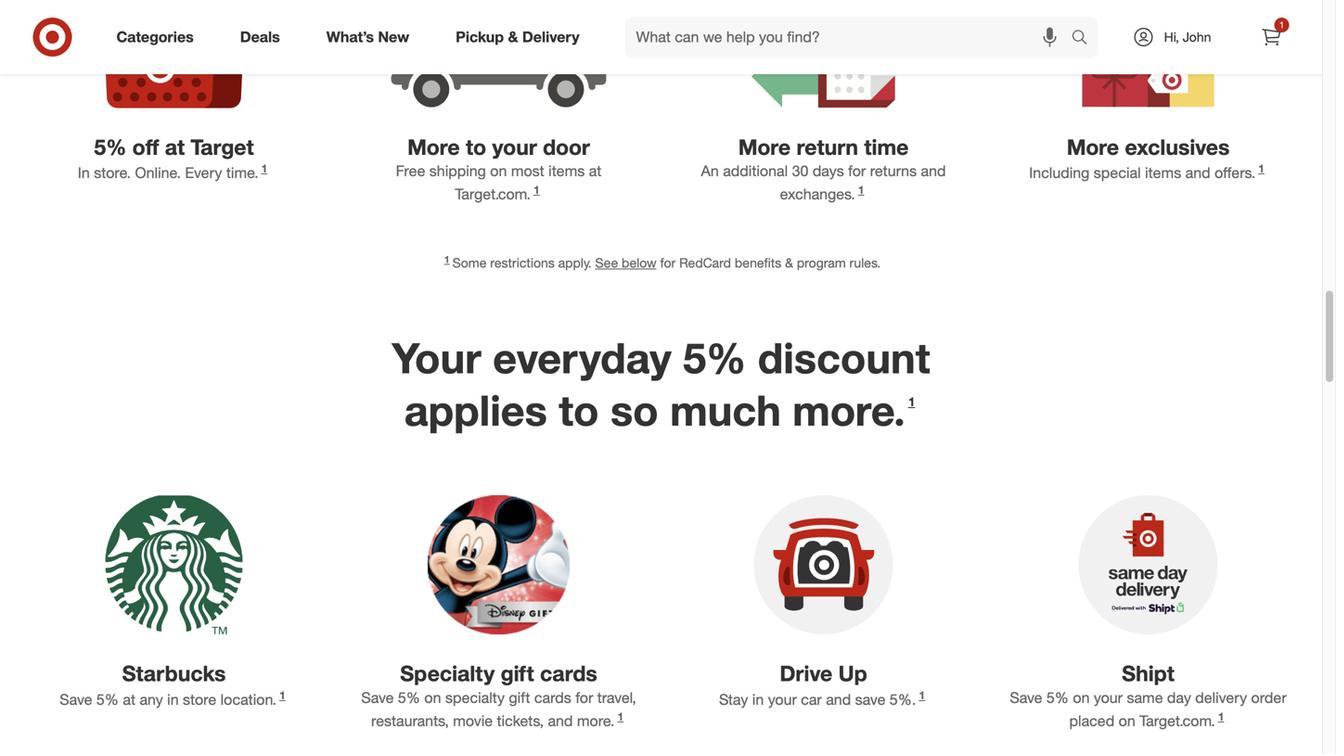 Task type: vqa. For each thing, say whether or not it's contained in the screenshot.
topmost the s/m
no



Task type: locate. For each thing, give the bounding box(es) containing it.
0 vertical spatial more.
[[793, 385, 906, 436]]

delivery
[[523, 28, 580, 46]]

more up additional
[[739, 134, 791, 160]]

1 right time.
[[261, 162, 268, 175]]

at
[[165, 134, 185, 160], [589, 162, 602, 180], [123, 691, 136, 709]]

1 link for starbucks
[[277, 689, 288, 709]]

to down everyday
[[559, 385, 599, 436]]

so
[[611, 385, 659, 436]]

to up shipping
[[466, 134, 487, 160]]

car
[[801, 691, 822, 709]]

1 horizontal spatial more.
[[793, 385, 906, 436]]

items inside more exclusives including special items and offers. 1
[[1146, 164, 1182, 182]]

more return time
[[739, 134, 909, 160]]

more for more return time
[[739, 134, 791, 160]]

0 horizontal spatial your
[[492, 134, 537, 160]]

items
[[549, 162, 585, 180], [1146, 164, 1182, 182]]

truck icon image
[[391, 0, 607, 108]]

gift icon image
[[1083, 0, 1215, 108]]

categories
[[117, 28, 194, 46]]

gift up the tickets,
[[509, 689, 531, 707]]

0 horizontal spatial to
[[466, 134, 487, 160]]

2 horizontal spatial at
[[589, 162, 602, 180]]

some
[[453, 255, 487, 271]]

1 link for specialty gift cards
[[615, 710, 627, 730]]

1 left some
[[445, 254, 450, 266]]

more up special
[[1067, 134, 1120, 160]]

1 vertical spatial &
[[786, 255, 794, 271]]

5%
[[94, 134, 127, 160], [683, 333, 747, 384], [398, 689, 421, 707], [1047, 689, 1069, 707], [96, 691, 119, 709]]

online.
[[135, 164, 181, 182]]

0 horizontal spatial items
[[549, 162, 585, 180]]

save
[[856, 691, 886, 709]]

0 vertical spatial at
[[165, 134, 185, 160]]

0 horizontal spatial for
[[576, 689, 594, 707]]

below
[[622, 255, 657, 271]]

more. down the "discount"
[[793, 385, 906, 436]]

2 horizontal spatial more
[[1067, 134, 1120, 160]]

items down exclusives
[[1146, 164, 1182, 182]]

more
[[408, 134, 460, 160], [739, 134, 791, 160], [1067, 134, 1120, 160]]

items down door
[[549, 162, 585, 180]]

your up most
[[492, 134, 537, 160]]

0 horizontal spatial at
[[123, 691, 136, 709]]

5% up restaurants,
[[398, 689, 421, 707]]

and right returns
[[921, 162, 947, 180]]

1 vertical spatial gift
[[509, 689, 531, 707]]

for left travel,
[[576, 689, 594, 707]]

1 horizontal spatial your
[[768, 691, 797, 709]]

for right days
[[849, 162, 866, 180]]

save inside save 5% on your same day delivery order placed on target.com.
[[1010, 689, 1043, 707]]

special
[[1094, 164, 1142, 182]]

&
[[508, 28, 518, 46], [786, 255, 794, 271]]

on down more to your door
[[490, 162, 507, 180]]

cards up travel,
[[540, 661, 598, 687]]

your
[[492, 134, 537, 160], [1095, 689, 1123, 707], [768, 691, 797, 709]]

an
[[701, 162, 719, 180]]

deals link
[[224, 17, 303, 58]]

to inside your everyday 5% discount applies to so much more. 1
[[559, 385, 599, 436]]

more up free
[[408, 134, 460, 160]]

in right the stay
[[753, 691, 764, 709]]

1 horizontal spatial save
[[361, 689, 394, 707]]

drive up stay in your car and save 5%. 1
[[720, 661, 926, 709]]

2 vertical spatial at
[[123, 691, 136, 709]]

1 right the location.
[[279, 689, 286, 703]]

1 inside 1 some restrictions apply. see below for redcard benefits & program rules.
[[445, 254, 450, 266]]

returns
[[871, 162, 917, 180]]

for inside save 5% on specialty gift cards for travel, restaurants, movie tickets, and more.
[[576, 689, 594, 707]]

1 vertical spatial to
[[559, 385, 599, 436]]

gift up save 5% on specialty gift cards for travel, restaurants, movie tickets, and more.
[[501, 661, 534, 687]]

see
[[596, 255, 618, 271]]

1 link for more to your door
[[531, 183, 543, 203]]

1 horizontal spatial in
[[753, 691, 764, 709]]

restaurants,
[[371, 712, 449, 730]]

1 vertical spatial target.com.
[[1140, 712, 1216, 730]]

for inside an additional 30 days for returns and exchanges.
[[849, 162, 866, 180]]

1 horizontal spatial items
[[1146, 164, 1182, 182]]

target
[[191, 134, 254, 160]]

starbucks logo image
[[105, 496, 243, 635]]

on up placed
[[1074, 689, 1090, 707]]

search
[[1063, 30, 1108, 48]]

your
[[392, 333, 482, 384]]

more. inside your everyday 5% discount applies to so much more. 1
[[793, 385, 906, 436]]

in
[[167, 691, 179, 709], [753, 691, 764, 709]]

and right car
[[826, 691, 852, 709]]

0 horizontal spatial &
[[508, 28, 518, 46]]

order
[[1252, 689, 1287, 707]]

1 horizontal spatial target.com.
[[1140, 712, 1216, 730]]

2 vertical spatial for
[[576, 689, 594, 707]]

on down specialty
[[425, 689, 441, 707]]

5% left any
[[96, 691, 119, 709]]

more. inside save 5% on specialty gift cards for travel, restaurants, movie tickets, and more.
[[577, 712, 615, 730]]

5%.
[[890, 691, 917, 709]]

target.com.
[[455, 185, 531, 203], [1140, 712, 1216, 730]]

0 vertical spatial target.com.
[[455, 185, 531, 203]]

day
[[1168, 689, 1192, 707]]

2 horizontal spatial for
[[849, 162, 866, 180]]

1 link for shipt
[[1216, 710, 1228, 730]]

at right "off"
[[165, 134, 185, 160]]

and
[[921, 162, 947, 180], [1186, 164, 1211, 182], [826, 691, 852, 709], [548, 712, 573, 730]]

to
[[466, 134, 487, 160], [559, 385, 599, 436]]

much
[[670, 385, 782, 436]]

save 5% on your same day delivery order placed on target.com.
[[1010, 689, 1287, 730]]

0 vertical spatial &
[[508, 28, 518, 46]]

2 horizontal spatial your
[[1095, 689, 1123, 707]]

1 link for more return time
[[856, 183, 867, 203]]

redcard
[[680, 255, 732, 271]]

& inside 1 some restrictions apply. see below for redcard benefits & program rules.
[[786, 255, 794, 271]]

pickup & delivery
[[456, 28, 580, 46]]

target.com. down day
[[1140, 712, 1216, 730]]

1 vertical spatial cards
[[535, 689, 572, 707]]

shipt logo image
[[1079, 496, 1219, 635]]

1 inside 5% off at target in store. online. every time. 1
[[261, 162, 268, 175]]

more for more to your door
[[408, 134, 460, 160]]

for for 1 some restrictions apply. see below for redcard benefits & program rules.
[[661, 255, 676, 271]]

store
[[183, 691, 216, 709]]

gift inside save 5% on specialty gift cards for travel, restaurants, movie tickets, and more.
[[509, 689, 531, 707]]

for
[[849, 162, 866, 180], [661, 255, 676, 271], [576, 689, 594, 707]]

0 horizontal spatial in
[[167, 691, 179, 709]]

2 horizontal spatial save
[[1010, 689, 1043, 707]]

on for more to your door
[[490, 162, 507, 180]]

& right benefits
[[786, 255, 794, 271]]

1 down travel,
[[618, 710, 624, 724]]

0 horizontal spatial save
[[60, 691, 92, 709]]

in right any
[[167, 691, 179, 709]]

5% inside 5% off at target in store. online. every time. 1
[[94, 134, 127, 160]]

more to your door
[[408, 134, 590, 160]]

2 more from the left
[[739, 134, 791, 160]]

1 down delivery
[[1219, 710, 1225, 724]]

5% up the store.
[[94, 134, 127, 160]]

your up placed
[[1095, 689, 1123, 707]]

cards up the tickets,
[[535, 689, 572, 707]]

and down exclusives
[[1186, 164, 1211, 182]]

1 inside more exclusives including special items and offers. 1
[[1259, 162, 1265, 175]]

gift
[[501, 661, 534, 687], [509, 689, 531, 707]]

3 more from the left
[[1067, 134, 1120, 160]]

1 horizontal spatial for
[[661, 255, 676, 271]]

1 right the 5%.
[[919, 689, 926, 703]]

location.
[[221, 691, 277, 709]]

1 horizontal spatial at
[[165, 134, 185, 160]]

1 horizontal spatial more
[[739, 134, 791, 160]]

cards inside save 5% on specialty gift cards for travel, restaurants, movie tickets, and more.
[[535, 689, 572, 707]]

0 vertical spatial for
[[849, 162, 866, 180]]

1 more from the left
[[408, 134, 460, 160]]

in
[[78, 164, 90, 182]]

at inside 5% off at target in store. online. every time. 1
[[165, 134, 185, 160]]

1 in from the left
[[167, 691, 179, 709]]

free
[[396, 162, 426, 180]]

1 vertical spatial at
[[589, 162, 602, 180]]

more inside more exclusives including special items and offers. 1
[[1067, 134, 1120, 160]]

more.
[[793, 385, 906, 436], [577, 712, 615, 730]]

on inside free shipping on most items at target.com.
[[490, 162, 507, 180]]

more. down travel,
[[577, 712, 615, 730]]

at down door
[[589, 162, 602, 180]]

gift cards icon image
[[428, 496, 570, 635]]

for inside 1 some restrictions apply. see below for redcard benefits & program rules.
[[661, 255, 676, 271]]

0 horizontal spatial more
[[408, 134, 460, 160]]

1 right exchanges. at the right top of the page
[[859, 183, 865, 197]]

1 link for more exclusives
[[1256, 162, 1268, 182]]

1 link
[[1252, 17, 1293, 58], [259, 162, 270, 182], [1256, 162, 1268, 182], [531, 183, 543, 203], [856, 183, 867, 203], [906, 395, 918, 416], [277, 689, 288, 709], [917, 689, 928, 709], [615, 710, 627, 730], [1216, 710, 1228, 730]]

what's new
[[327, 28, 410, 46]]

more return time icon image
[[752, 0, 896, 108]]

1 horizontal spatial &
[[786, 255, 794, 271]]

shipping
[[430, 162, 486, 180]]

target.com. inside save 5% on your same day delivery order placed on target.com.
[[1140, 712, 1216, 730]]

0 horizontal spatial target.com.
[[455, 185, 531, 203]]

and inside drive up stay in your car and save 5%. 1
[[826, 691, 852, 709]]

1 vertical spatial for
[[661, 255, 676, 271]]

& right pickup
[[508, 28, 518, 46]]

1 horizontal spatial to
[[559, 385, 599, 436]]

target.com. down most
[[455, 185, 531, 203]]

on
[[490, 162, 507, 180], [425, 689, 441, 707], [1074, 689, 1090, 707], [1119, 712, 1136, 730]]

and right the tickets,
[[548, 712, 573, 730]]

at left any
[[123, 691, 136, 709]]

save
[[361, 689, 394, 707], [1010, 689, 1043, 707], [60, 691, 92, 709]]

on inside save 5% on specialty gift cards for travel, restaurants, movie tickets, and more.
[[425, 689, 441, 707]]

1 vertical spatial more.
[[577, 712, 615, 730]]

pickup & delivery link
[[440, 17, 603, 58]]

save inside save 5% on specialty gift cards for travel, restaurants, movie tickets, and more.
[[361, 689, 394, 707]]

search button
[[1063, 17, 1108, 61]]

and inside more exclusives including special items and offers. 1
[[1186, 164, 1211, 182]]

2 in from the left
[[753, 691, 764, 709]]

your left car
[[768, 691, 797, 709]]

movie
[[453, 712, 493, 730]]

5% left same
[[1047, 689, 1069, 707]]

john
[[1183, 29, 1212, 45]]

1 right the offers.
[[1259, 162, 1265, 175]]

0 horizontal spatial more.
[[577, 712, 615, 730]]

5% up much
[[683, 333, 747, 384]]

1 down the "discount"
[[909, 395, 916, 410]]

1
[[1280, 19, 1285, 31], [261, 162, 268, 175], [1259, 162, 1265, 175], [534, 183, 540, 197], [859, 183, 865, 197], [445, 254, 450, 266], [909, 395, 916, 410], [279, 689, 286, 703], [919, 689, 926, 703], [618, 710, 624, 724], [1219, 710, 1225, 724]]

door
[[543, 134, 590, 160]]

for right below
[[661, 255, 676, 271]]

your everyday 5% discount applies to so much more. 1
[[392, 333, 931, 436]]

specialty gift cards
[[400, 661, 598, 687]]

items inside free shipping on most items at target.com.
[[549, 162, 585, 180]]



Task type: describe. For each thing, give the bounding box(es) containing it.
your inside drive up stay in your car and save 5%. 1
[[768, 691, 797, 709]]

starbucks
[[122, 661, 226, 687]]

new
[[378, 28, 410, 46]]

1 inside drive up stay in your car and save 5%. 1
[[919, 689, 926, 703]]

5% inside save 5% on your same day delivery order placed on target.com.
[[1047, 689, 1069, 707]]

apply.
[[559, 255, 592, 271]]

1 inside starbucks save 5% at any in store location. 1
[[279, 689, 286, 703]]

deals
[[240, 28, 280, 46]]

save 5% on specialty gift cards for travel, restaurants, movie tickets, and more.
[[361, 689, 637, 730]]

time
[[865, 134, 909, 160]]

at inside starbucks save 5% at any in store location. 1
[[123, 691, 136, 709]]

at inside free shipping on most items at target.com.
[[589, 162, 602, 180]]

any
[[140, 691, 163, 709]]

save for specialty gift cards
[[361, 689, 394, 707]]

basket icon image
[[101, 0, 247, 108]]

1 link for 5% off at target
[[259, 162, 270, 182]]

target.com. inside free shipping on most items at target.com.
[[455, 185, 531, 203]]

return
[[797, 134, 859, 160]]

for for save 5% on specialty gift cards for travel, restaurants, movie tickets, and more.
[[576, 689, 594, 707]]

30
[[792, 162, 809, 180]]

starbucks save 5% at any in store location. 1
[[60, 661, 286, 709]]

5% off at target in store. online. every time. 1
[[78, 134, 268, 182]]

1 down most
[[534, 183, 540, 197]]

up
[[839, 661, 868, 687]]

delivery
[[1196, 689, 1248, 707]]

store.
[[94, 164, 131, 182]]

time.
[[226, 164, 259, 182]]

travel,
[[598, 689, 637, 707]]

0 vertical spatial to
[[466, 134, 487, 160]]

categories link
[[101, 17, 217, 58]]

1 some restrictions apply. see below for redcard benefits & program rules.
[[445, 254, 881, 271]]

everyday
[[493, 333, 672, 384]]

and inside an additional 30 days for returns and exchanges.
[[921, 162, 947, 180]]

program
[[797, 255, 846, 271]]

pickup
[[456, 28, 504, 46]]

5% inside save 5% on specialty gift cards for travel, restaurants, movie tickets, and more.
[[398, 689, 421, 707]]

and inside save 5% on specialty gift cards for travel, restaurants, movie tickets, and more.
[[548, 712, 573, 730]]

save inside starbucks save 5% at any in store location. 1
[[60, 691, 92, 709]]

including
[[1030, 164, 1090, 182]]

discount
[[758, 333, 931, 384]]

items for exclusives
[[1146, 164, 1182, 182]]

in inside drive up stay in your car and save 5%. 1
[[753, 691, 764, 709]]

same
[[1128, 689, 1164, 707]]

stay
[[720, 691, 749, 709]]

on for shipt
[[1074, 689, 1090, 707]]

1 link for drive up
[[917, 689, 928, 709]]

0 vertical spatial gift
[[501, 661, 534, 687]]

drive up logo image
[[754, 496, 894, 635]]

hi,
[[1165, 29, 1180, 45]]

free shipping on most items at target.com.
[[396, 162, 602, 203]]

restrictions
[[490, 255, 555, 271]]

additional
[[723, 162, 788, 180]]

in inside starbucks save 5% at any in store location. 1
[[167, 691, 179, 709]]

placed
[[1070, 712, 1115, 730]]

What can we help you find? suggestions appear below search field
[[625, 17, 1076, 58]]

an additional 30 days for returns and exchanges.
[[701, 162, 947, 203]]

rules.
[[850, 255, 881, 271]]

5% inside starbucks save 5% at any in store location. 1
[[96, 691, 119, 709]]

what's new link
[[311, 17, 433, 58]]

more exclusives including special items and offers. 1
[[1030, 134, 1265, 182]]

on for specialty gift cards
[[425, 689, 441, 707]]

specialty
[[400, 661, 495, 687]]

shipt
[[1123, 661, 1175, 687]]

exclusives
[[1126, 134, 1230, 160]]

your inside save 5% on your same day delivery order placed on target.com.
[[1095, 689, 1123, 707]]

applies
[[405, 385, 548, 436]]

items for shipping
[[549, 162, 585, 180]]

hi, john
[[1165, 29, 1212, 45]]

1 right john
[[1280, 19, 1285, 31]]

offers.
[[1215, 164, 1256, 182]]

save for shipt
[[1010, 689, 1043, 707]]

specialty
[[446, 689, 505, 707]]

drive
[[780, 661, 833, 687]]

days
[[813, 162, 845, 180]]

0 vertical spatial cards
[[540, 661, 598, 687]]

off
[[132, 134, 159, 160]]

every
[[185, 164, 222, 182]]

1 inside your everyday 5% discount applies to so much more. 1
[[909, 395, 916, 410]]

on down same
[[1119, 712, 1136, 730]]

benefits
[[735, 255, 782, 271]]

most
[[511, 162, 545, 180]]

what's
[[327, 28, 374, 46]]

tickets,
[[497, 712, 544, 730]]

exchanges.
[[780, 185, 856, 203]]

5% inside your everyday 5% discount applies to so much more. 1
[[683, 333, 747, 384]]



